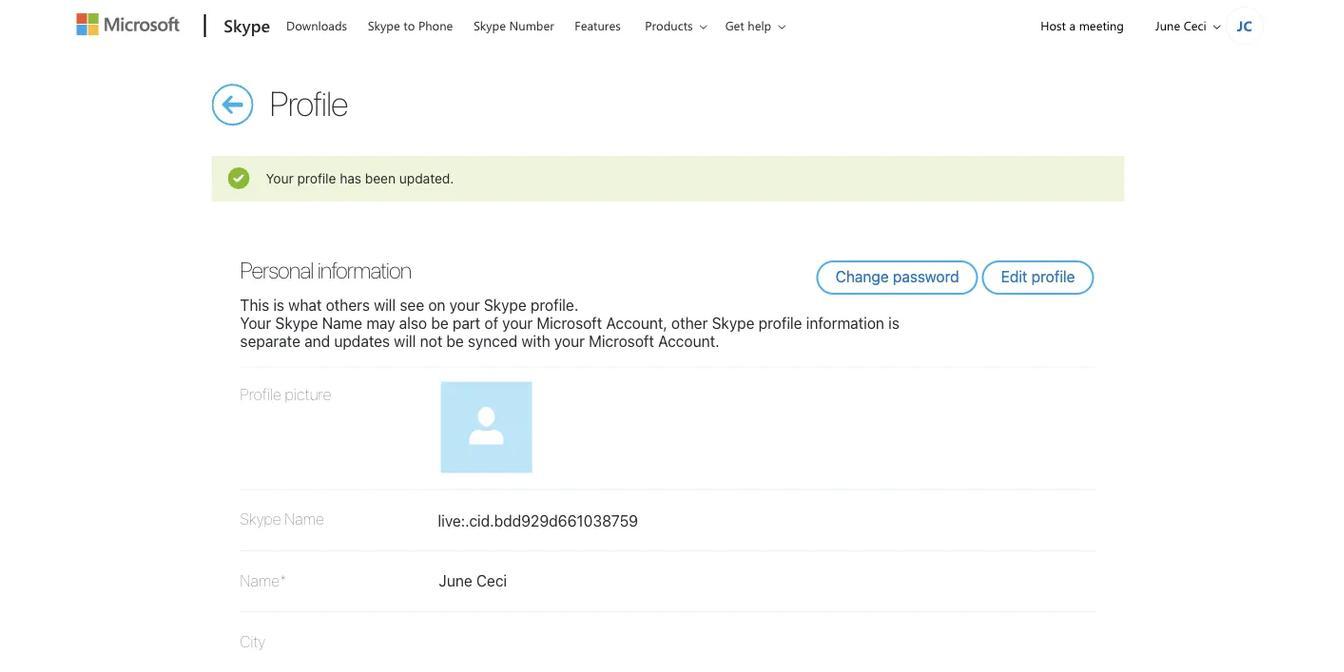 Task type: vqa. For each thing, say whether or not it's contained in the screenshot.
Caller
no



Task type: describe. For each thing, give the bounding box(es) containing it.
jc
[[1237, 16, 1253, 35]]

on
[[428, 296, 446, 314]]

this
[[240, 296, 269, 314]]

host a meeting
[[1041, 17, 1125, 34]]

information inside this is what others will see on your skype profile. your skype name may also be part of your microsoft account, other skype profile information is separate and updates will not be synced with your microsoft account.
[[806, 314, 885, 332]]

edit profile button
[[982, 261, 1095, 295]]

0 vertical spatial your
[[266, 170, 294, 186]]

live:.cid.bdd929d661038759
[[438, 512, 638, 530]]

name*
[[240, 572, 287, 590]]

skype up name*
[[240, 510, 281, 529]]

skype inside skype link
[[224, 13, 270, 36]]

profile for profile
[[270, 82, 348, 123]]

skype right other
[[712, 314, 755, 332]]

be down on
[[431, 314, 449, 332]]

skype up of
[[484, 296, 527, 314]]

name inside this is what others will see on your skype profile. your skype name may also be part of your microsoft account, other skype profile information is separate and updates will not be synced with your microsoft account.
[[322, 314, 363, 332]]

downloads link
[[278, 1, 356, 47]]

has
[[340, 170, 362, 186]]

account,
[[606, 314, 668, 332]]

updates
[[334, 332, 390, 350]]

skype inside skype to phone link
[[368, 17, 400, 34]]

password
[[893, 268, 960, 286]]

1 vertical spatial will
[[394, 332, 416, 350]]

downloads
[[286, 17, 347, 34]]

skype down what
[[275, 314, 318, 332]]

0 vertical spatial will
[[374, 296, 396, 314]]

get
[[726, 17, 745, 34]]

0 vertical spatial information
[[317, 257, 411, 284]]

products button
[[633, 1, 723, 50]]

your inside this is what others will see on your skype profile. your skype name may also be part of your microsoft account, other skype profile information is separate and updates will not be synced with your microsoft account.
[[240, 314, 271, 332]]

may
[[367, 314, 395, 332]]

get help button
[[713, 1, 801, 50]]

skype link
[[214, 1, 276, 52]]

a
[[1070, 17, 1076, 34]]

features
[[575, 17, 621, 34]]

profile.
[[531, 296, 579, 314]]

skype inside skype number link
[[474, 17, 506, 34]]

Name* text field
[[427, 566, 716, 591]]

your profile has been updated.
[[266, 170, 454, 186]]

meeting
[[1079, 17, 1125, 34]]

be down part
[[447, 332, 464, 350]]

part
[[453, 314, 481, 332]]

of
[[485, 314, 499, 332]]

what
[[288, 296, 322, 314]]

with
[[522, 332, 551, 350]]

get help
[[726, 17, 772, 34]]

host a meeting link
[[1025, 1, 1141, 49]]

phone
[[419, 17, 453, 34]]

skype number link
[[465, 1, 563, 47]]

skype to phone
[[368, 17, 453, 34]]

also
[[399, 314, 427, 332]]

this is what others will see on your skype profile. your skype name may also be part of your microsoft account, other skype profile information is separate and updates will not be synced with your microsoft account.
[[240, 296, 900, 350]]



Task type: locate. For each thing, give the bounding box(es) containing it.
edit
[[1001, 268, 1028, 286]]

features link
[[566, 1, 630, 47]]

not
[[420, 332, 443, 350]]

0 horizontal spatial profile
[[297, 170, 336, 186]]

profile right the edit at the top of page
[[1032, 268, 1076, 286]]

information
[[317, 257, 411, 284], [806, 314, 885, 332]]

account.
[[658, 332, 720, 350]]

1 horizontal spatial your
[[503, 314, 533, 332]]

2 vertical spatial profile
[[759, 314, 802, 332]]

change password button
[[817, 261, 979, 295]]

will down also
[[394, 332, 416, 350]]

skype left to
[[368, 17, 400, 34]]

will up may
[[374, 296, 396, 314]]

profile left the picture
[[240, 386, 282, 404]]

june ceci
[[1156, 17, 1207, 34]]

number
[[509, 17, 554, 34]]

2 horizontal spatial profile
[[1032, 268, 1076, 286]]

your right with
[[555, 332, 585, 350]]

0 horizontal spatial your
[[450, 296, 480, 314]]

previous page image
[[212, 84, 920, 655]]

2 horizontal spatial your
[[555, 332, 585, 350]]

profile
[[297, 170, 336, 186], [1032, 268, 1076, 286], [759, 314, 802, 332]]

skype
[[224, 13, 270, 36], [368, 17, 400, 34], [474, 17, 506, 34], [484, 296, 527, 314], [275, 314, 318, 332], [712, 314, 755, 332], [240, 510, 281, 529]]

products
[[645, 17, 693, 34]]

name down others
[[322, 314, 363, 332]]

0 horizontal spatial information
[[317, 257, 411, 284]]

name
[[322, 314, 363, 332], [285, 510, 324, 529]]

0 vertical spatial profile
[[270, 82, 348, 123]]

profile for profile picture
[[240, 386, 282, 404]]

profile for your
[[297, 170, 336, 186]]

profile
[[270, 82, 348, 123], [240, 386, 282, 404]]

1 horizontal spatial information
[[806, 314, 885, 332]]

and
[[304, 332, 330, 350]]

your down this
[[240, 314, 271, 332]]

microsoft
[[537, 314, 602, 332], [589, 332, 654, 350]]

to
[[404, 17, 415, 34]]

be
[[431, 314, 449, 332], [447, 332, 464, 350]]

personal information
[[240, 257, 411, 284]]

updated.
[[399, 170, 454, 186]]

1 vertical spatial profile
[[240, 386, 282, 404]]

profile left the has
[[297, 170, 336, 186]]

been
[[365, 170, 396, 186]]

microsoft down account,
[[589, 332, 654, 350]]

information up others
[[317, 257, 411, 284]]

skype to phone link
[[359, 1, 462, 47]]

your up part
[[450, 296, 480, 314]]

skype left the number
[[474, 17, 506, 34]]

is right this
[[273, 296, 284, 314]]

separate
[[240, 332, 301, 350]]

skype left downloads
[[224, 13, 270, 36]]

1 horizontal spatial profile
[[759, 314, 802, 332]]

your left the has
[[266, 170, 294, 186]]

profile picture
[[240, 386, 332, 404]]

others
[[326, 296, 370, 314]]

0 vertical spatial profile
[[297, 170, 336, 186]]

skype name
[[240, 510, 324, 529]]

1 vertical spatial your
[[240, 314, 271, 332]]

profile inside button
[[1032, 268, 1076, 286]]

help
[[748, 17, 772, 34]]

picture
[[285, 386, 332, 404]]

is
[[273, 296, 284, 314], [889, 314, 900, 332]]

1 vertical spatial information
[[806, 314, 885, 332]]

profile right other
[[759, 314, 802, 332]]

0 vertical spatial name
[[322, 314, 363, 332]]

microsoft down profile.
[[537, 314, 602, 332]]

your
[[450, 296, 480, 314], [503, 314, 533, 332], [555, 332, 585, 350]]

profile inside this is what others will see on your skype profile. your skype name may also be part of your microsoft account, other skype profile information is separate and updates will not be synced with your microsoft account.
[[759, 314, 802, 332]]

change password
[[836, 268, 960, 286]]

1 horizontal spatial is
[[889, 314, 900, 332]]

ceci
[[1184, 17, 1207, 34]]

0 horizontal spatial is
[[273, 296, 284, 314]]

host
[[1041, 17, 1066, 34]]

1 vertical spatial profile
[[1032, 268, 1076, 286]]

will
[[374, 296, 396, 314], [394, 332, 416, 350]]

other
[[672, 314, 708, 332]]

profile down downloads
[[270, 82, 348, 123]]

synced
[[468, 332, 518, 350]]

microsoft image
[[76, 13, 179, 35]]

1 vertical spatial name
[[285, 510, 324, 529]]

skype number
[[474, 17, 554, 34]]

is down change password button
[[889, 314, 900, 332]]

your up with
[[503, 314, 533, 332]]

change
[[836, 268, 889, 286]]

see
[[400, 296, 424, 314]]

june
[[1156, 17, 1181, 34]]

your
[[266, 170, 294, 186], [240, 314, 271, 332]]

name up name*
[[285, 510, 324, 529]]

information down change
[[806, 314, 885, 332]]

edit profile
[[1001, 268, 1076, 286]]

profile for edit
[[1032, 268, 1076, 286]]

city
[[240, 633, 266, 651]]

personal
[[240, 257, 313, 284]]



